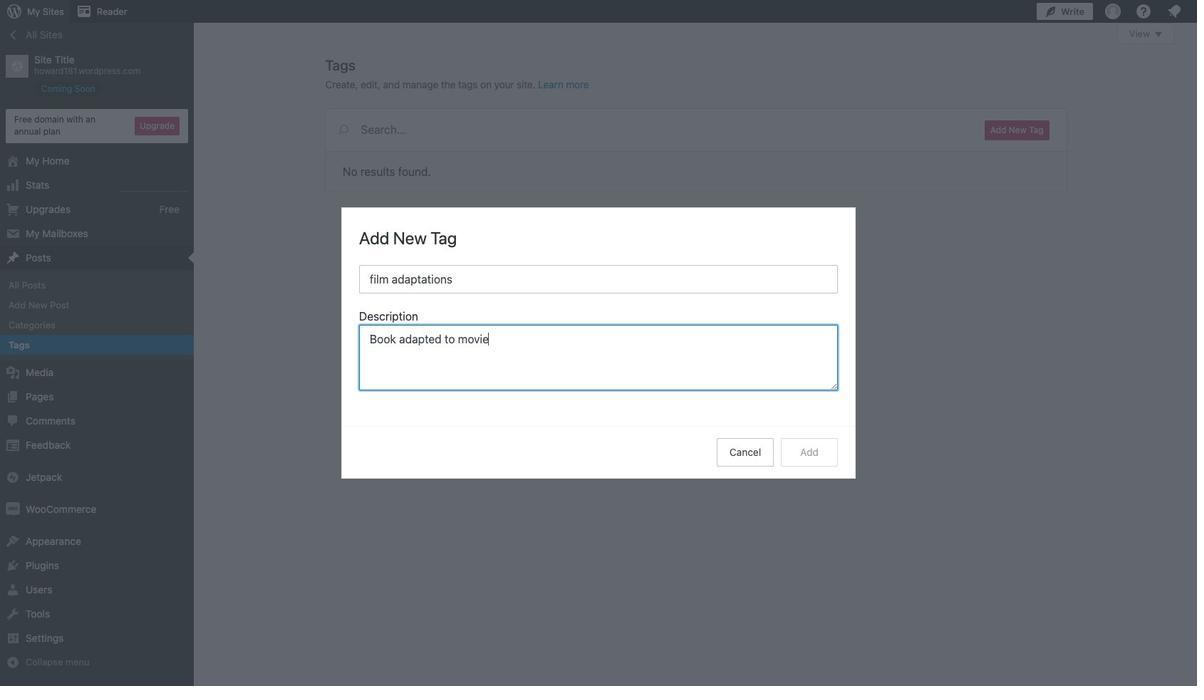 Task type: vqa. For each thing, say whether or not it's contained in the screenshot.
search box on the top of page
yes



Task type: describe. For each thing, give the bounding box(es) containing it.
img image
[[6, 503, 20, 517]]

closed image
[[1155, 32, 1162, 37]]



Task type: locate. For each thing, give the bounding box(es) containing it.
dialog
[[342, 208, 855, 478]]

None search field
[[325, 109, 968, 150]]

highest hourly views 0 image
[[120, 182, 188, 191]]

None text field
[[359, 325, 838, 391]]

update your profile, personal settings, and more image
[[1105, 3, 1122, 20]]

group
[[359, 308, 838, 395]]

help image
[[1135, 3, 1152, 20]]

main content
[[325, 23, 1175, 192]]

manage your notifications image
[[1166, 3, 1183, 20]]

New Tag Name text field
[[359, 265, 838, 294]]



